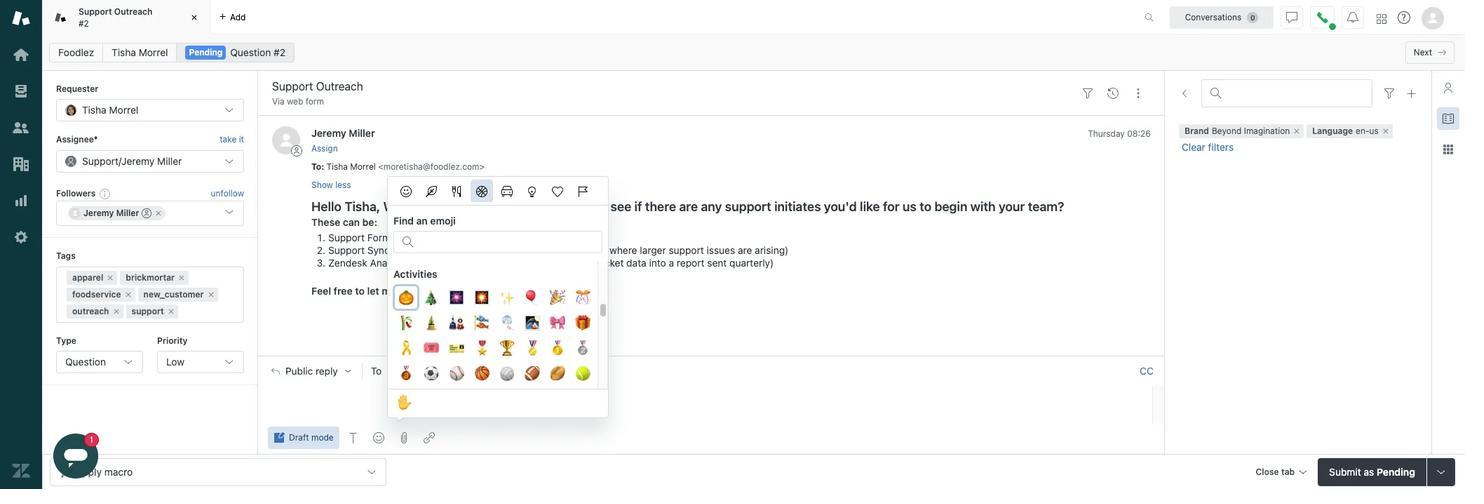 Task type: locate. For each thing, give the bounding box(es) containing it.
0 vertical spatial morrel
[[139, 46, 168, 58]]

0 horizontal spatial pending
[[189, 47, 223, 58]]

with
[[971, 199, 996, 214]]

zendesk up free
[[328, 257, 367, 269]]

1 horizontal spatial remove image
[[1382, 127, 1390, 136]]

can down or at the left of the page
[[469, 257, 485, 269]]

jeremy miller assign
[[311, 127, 375, 153]]

1 horizontal spatial beyond
[[1212, 126, 1242, 136]]

0 horizontal spatial can
[[343, 216, 360, 228]]

clear filters
[[1182, 141, 1234, 153]]

to for to : tisha morrel <moretisha@foodlez.com>
[[311, 161, 321, 172]]

to up show
[[311, 161, 321, 172]]

morrel inside 'secondary' element
[[139, 46, 168, 58]]

avatar image
[[272, 127, 300, 155]]

data
[[627, 257, 647, 269]]

:
[[321, 161, 324, 172]]

jeremy
[[311, 127, 346, 139]]

⚽️
[[424, 363, 439, 384]]

tisha
[[112, 46, 136, 58], [327, 161, 348, 172], [407, 366, 430, 376]]

imagination
[[1244, 126, 1290, 136]]

beyond up filters
[[1212, 126, 1242, 136]]

tisha right : in the top left of the page
[[327, 161, 348, 172]]

0 horizontal spatial to
[[311, 161, 321, 172]]

2 remove image from the left
[[1382, 127, 1390, 136]]

support outreach #2
[[79, 6, 153, 28]]

1 vertical spatial the
[[540, 257, 554, 269]]

brand beyond imagination
[[1185, 126, 1290, 136]]

1 zendesk from the left
[[328, 257, 367, 269]]

what
[[427, 285, 450, 297]]

support up report
[[669, 244, 704, 256]]

0 vertical spatial tisha morrel
[[112, 46, 168, 58]]

🎗️
[[399, 338, 414, 359]]

brand
[[1185, 126, 1210, 136]]

(w/
[[398, 244, 411, 256]]

us right for on the top of the page
[[903, 199, 917, 214]]

foodlez
[[58, 46, 94, 58]]

1 horizontal spatial can
[[469, 257, 485, 269]]

2 horizontal spatial tisha
[[407, 366, 430, 376]]

customers image
[[12, 119, 30, 137]]

remove image
[[1293, 127, 1302, 136], [1382, 127, 1390, 136]]

1 vertical spatial can
[[469, 257, 485, 269]]

the down team
[[540, 257, 554, 269]]

0 horizontal spatial us
[[903, 199, 917, 214]]

show less button
[[311, 179, 351, 192]]

low button
[[157, 351, 244, 373]]

clear filters link
[[1179, 141, 1237, 154]]

⚾️
[[449, 363, 464, 384]]

the right or at the left of the page
[[479, 244, 493, 256]]

Subject field
[[269, 78, 1073, 95]]

0 vertical spatial to
[[311, 161, 321, 172]]

1 horizontal spatial are
[[679, 199, 698, 214]]

2 vertical spatial tisha
[[407, 366, 430, 376]]

tisha down support outreach #2
[[112, 46, 136, 58]]

are up quarterly)
[[738, 244, 752, 256]]

support right any
[[725, 199, 772, 214]]

morrel left edit user image
[[432, 366, 459, 376]]

or
[[467, 244, 476, 256]]

outreach
[[114, 6, 153, 17]]

pending right as
[[1377, 466, 1416, 477]]

me
[[382, 285, 396, 297]]

low
[[166, 356, 185, 368]]

tisha right moretisha@foodlez.com image
[[407, 366, 430, 376]]

Public reply composer Draft mode text field
[[265, 386, 1148, 415]]

0 vertical spatial support
[[79, 6, 112, 17]]

tickets)
[[493, 232, 527, 243]]

0 vertical spatial can
[[343, 216, 360, 228]]

🎃️
[[399, 288, 414, 308]]

1 horizontal spatial zendesk
[[557, 257, 596, 269]]

0 vertical spatial support
[[725, 199, 772, 214]]

pending down close image at the top left
[[189, 47, 223, 58]]

close image
[[187, 11, 201, 25]]

clear
[[1182, 141, 1206, 153]]

the
[[479, 244, 493, 256], [540, 257, 554, 269]]

miller
[[349, 127, 375, 139]]

take it button
[[220, 133, 244, 147]]

tabs tab list
[[42, 0, 1130, 35]]

add link (cmd k) image
[[424, 432, 435, 443]]

0 horizontal spatial remove image
[[1293, 127, 1302, 136]]

add attachment image
[[398, 432, 410, 443]]

0 vertical spatial the
[[479, 244, 493, 256]]

1 vertical spatial morrel
[[350, 161, 376, 172]]

1 remove image from the left
[[1293, 127, 1302, 136]]

filters
[[1209, 141, 1234, 153]]

1 vertical spatial tisha
[[327, 161, 348, 172]]

where
[[610, 244, 637, 256]]

1 vertical spatial to
[[371, 365, 382, 377]]

🏉️
[[550, 363, 565, 384]]

(to
[[399, 232, 413, 243]]

1 horizontal spatial support
[[725, 199, 772, 214]]

1 horizontal spatial tisha
[[327, 161, 348, 172]]

morrel down outreach
[[139, 46, 168, 58]]

draft mode
[[289, 432, 334, 443]]

1 vertical spatial tisha morrel
[[407, 366, 459, 376]]

can left be:
[[343, 216, 360, 228]]

into
[[649, 257, 666, 269]]

us right language
[[1370, 126, 1379, 136]]

0 horizontal spatial the
[[479, 244, 493, 256]]

1 vertical spatial beyond
[[420, 199, 464, 214]]

1 vertical spatial us
[[903, 199, 917, 214]]

tisha morrel down outreach
[[112, 46, 168, 58]]

beyond
[[1212, 126, 1242, 136], [420, 199, 464, 214]]

tisha morrel down 🎟️
[[407, 366, 459, 376]]

customer context image
[[1443, 82, 1454, 93]]

2 vertical spatial morrel
[[432, 366, 459, 376]]

0 horizontal spatial tisha morrel
[[112, 46, 168, 58]]

0 horizontal spatial zendesk
[[328, 257, 367, 269]]

(we
[[448, 257, 466, 269]]

assignee*
[[56, 134, 98, 145]]

apps image
[[1443, 144, 1454, 155]]

🎊️ 🎋️
[[399, 288, 591, 333]]

events image
[[1108, 87, 1119, 99]]

support
[[79, 6, 112, 17], [328, 232, 365, 243], [328, 244, 365, 256]]

0 vertical spatial tisha
[[112, 46, 136, 58]]

🎆️
[[449, 288, 464, 308]]

remove image for imagination
[[1293, 127, 1302, 136]]

0 vertical spatial pending
[[189, 47, 223, 58]]

1 horizontal spatial the
[[540, 257, 554, 269]]

assign button
[[311, 142, 338, 155]]

2 zendesk from the left
[[557, 257, 596, 269]]

1 horizontal spatial morrel
[[350, 161, 376, 172]]

support
[[725, 199, 772, 214], [669, 244, 704, 256]]

reaching
[[519, 199, 570, 214]]

🏅️
[[525, 338, 540, 359]]

back image
[[1179, 88, 1191, 99]]

out
[[573, 199, 593, 214]]

these
[[311, 216, 340, 228]]

submit as pending
[[1330, 466, 1416, 477]]

knowledge image
[[1443, 113, 1454, 124]]

pending
[[189, 47, 223, 58], [1377, 466, 1416, 477]]

take
[[220, 134, 237, 145]]

morrel
[[139, 46, 168, 58], [350, 161, 376, 172], [432, 366, 459, 376]]

remove image right en-
[[1382, 127, 1390, 136]]

a
[[669, 257, 674, 269]]

0 horizontal spatial beyond
[[420, 199, 464, 214]]

less
[[336, 180, 351, 190]]

zendesk products image
[[1377, 14, 1387, 24]]

larger
[[640, 244, 666, 256]]

to left moretisha@foodlez.com image
[[371, 365, 382, 377]]

are left any
[[679, 199, 698, 214]]

0 vertical spatial us
[[1370, 126, 1379, 136]]

🎇️
[[474, 288, 490, 308]]

can
[[343, 216, 360, 228], [469, 257, 485, 269]]

via web form
[[272, 96, 324, 107]]

0 horizontal spatial morrel
[[139, 46, 168, 58]]

tab
[[42, 0, 210, 35]]

remove image right imagination
[[1293, 127, 1302, 136]]

at
[[405, 199, 417, 214]]

views image
[[12, 82, 30, 100]]

beyond up emoji
[[420, 199, 464, 214]]

1 horizontal spatial pending
[[1377, 466, 1416, 477]]

unfollow
[[211, 188, 244, 199]]

1 horizontal spatial to
[[371, 365, 382, 377]]

0 horizontal spatial tisha
[[112, 46, 136, 58]]

1 vertical spatial support
[[328, 232, 365, 243]]

🎈️
[[525, 288, 540, 308]]

1 horizontal spatial tisha morrel
[[407, 366, 459, 376]]

there
[[645, 199, 676, 214]]

morrel up less
[[350, 161, 376, 172]]

are right help
[[497, 199, 516, 214]]

🎟️
[[424, 338, 439, 359]]

zendesk image
[[12, 462, 30, 480]]

🏀️
[[474, 363, 490, 384]]

edit user image
[[465, 366, 474, 376]]

via
[[272, 96, 285, 107]]

support left the syncs
[[328, 244, 365, 256]]

✋ button
[[394, 391, 416, 416]]

support down these
[[328, 232, 365, 243]]

1 vertical spatial support
[[669, 244, 704, 256]]

us
[[1370, 126, 1379, 136], [903, 199, 917, 214]]

support up #2
[[79, 6, 112, 17]]

help
[[467, 199, 494, 214]]

to for to
[[371, 365, 382, 377]]

zendesk down update
[[557, 257, 596, 269]]



Task type: vqa. For each thing, say whether or not it's contained in the screenshot.
the middle Morrel
yes



Task type: describe. For each thing, give the bounding box(es) containing it.
#2
[[79, 18, 89, 28]]

🥈️
[[575, 338, 591, 359]]

reporting image
[[12, 192, 30, 210]]

organizations image
[[12, 155, 30, 173]]

2 vertical spatial support
[[328, 244, 365, 256]]

you
[[452, 285, 469, 297]]

to left let
[[355, 285, 365, 297]]

pending inside 'secondary' element
[[189, 47, 223, 58]]

🎫️
[[449, 338, 464, 359]]

🏐️
[[500, 363, 515, 384]]

insert emojis image
[[373, 432, 384, 443]]

0 vertical spatial beyond
[[1212, 126, 1242, 136]]

us inside hello tisha, we at beyond help are reaching out to see if there are any support initiates you'd like for us to begin with your team? these can be: support forms (to help standardize tickets) support syncs (w/ leadership or the entire team to update on where larger support issues are arising) zendesk analysis reports (we can summarize the zendesk ticket data into a report sent quarterly)
[[903, 199, 917, 214]]

next
[[1414, 47, 1433, 58]]

🎁️
[[575, 313, 591, 333]]

0 horizontal spatial are
[[497, 199, 516, 214]]

initiates
[[775, 199, 821, 214]]

submit
[[1330, 466, 1362, 477]]

language en-us
[[1313, 126, 1379, 136]]

sent
[[707, 257, 727, 269]]

🎁️ 🎗️
[[399, 313, 591, 359]]

tisha inside 'secondary' element
[[112, 46, 136, 58]]

assign
[[311, 143, 338, 153]]

think!
[[472, 285, 499, 297]]

🎉️
[[550, 288, 565, 308]]

unfollow button
[[211, 187, 244, 200]]

if
[[635, 199, 642, 214]]

1 vertical spatial pending
[[1377, 466, 1416, 477]]

find
[[394, 215, 414, 227]]

moretisha@foodlez.com image
[[393, 366, 405, 377]]

tab containing support outreach
[[42, 0, 210, 35]]

🎊️
[[575, 288, 591, 308]]

🏆️
[[500, 338, 515, 359]]

beyond inside hello tisha, we at beyond help are reaching out to see if there are any support initiates you'd like for us to begin with your team? these can be: support forms (to help standardize tickets) support syncs (w/ leadership or the entire team to update on where larger support issues are arising) zendesk analysis reports (we can summarize the zendesk ticket data into a report sent quarterly)
[[420, 199, 464, 214]]

tags
[[56, 251, 76, 261]]

language
[[1313, 126, 1353, 136]]

zendesk support image
[[12, 9, 30, 27]]

see
[[611, 199, 632, 214]]

team
[[524, 244, 547, 256]]

🎄️
[[424, 288, 439, 308]]

Find an emoji field
[[420, 232, 594, 250]]

be:
[[362, 216, 377, 228]]

1 horizontal spatial us
[[1370, 126, 1379, 136]]

support inside support outreach #2
[[79, 6, 112, 17]]

standardize
[[438, 232, 491, 243]]

🏈️
[[525, 363, 540, 384]]

form
[[306, 96, 324, 107]]

2 horizontal spatial morrel
[[432, 366, 459, 376]]

🎑️
[[525, 313, 540, 333]]

hello
[[311, 199, 342, 214]]

2 horizontal spatial are
[[738, 244, 752, 256]]

feel
[[311, 285, 331, 297]]

syncs
[[367, 244, 395, 256]]

any
[[701, 199, 722, 214]]

🎍️
[[424, 313, 439, 333]]

find an emoji
[[394, 215, 456, 227]]

show
[[311, 180, 333, 190]]

remove image for us
[[1382, 127, 1390, 136]]

tisha morrel inside 'secondary' element
[[112, 46, 168, 58]]

secondary element
[[42, 39, 1466, 67]]

web
[[287, 96, 303, 107]]

thursday 08:26
[[1088, 129, 1151, 139]]

feel free to let me know what you think! 😁️
[[311, 285, 514, 297]]

draft mode button
[[268, 427, 339, 449]]

to left "begin"
[[920, 199, 932, 214]]

help
[[416, 232, 435, 243]]

conversations button
[[1170, 6, 1274, 28]]

🎾️
[[575, 363, 591, 384]]

🎎️
[[449, 313, 464, 333]]

we
[[383, 199, 402, 214]]

know
[[399, 285, 424, 297]]

activities
[[394, 268, 438, 280]]

leadership
[[414, 244, 464, 256]]

mode
[[311, 432, 334, 443]]

Thursday 08:26 text field
[[1088, 129, 1151, 139]]

🥇️
[[550, 338, 565, 359]]

format text image
[[348, 432, 359, 443]]

😁️
[[501, 285, 514, 297]]

🥉️
[[399, 363, 414, 384]]

pending link
[[176, 43, 295, 62]]

thursday
[[1088, 129, 1125, 139]]

<moretisha@foodlez.com>
[[378, 161, 485, 172]]

to right out
[[596, 199, 608, 214]]

0 horizontal spatial support
[[669, 244, 704, 256]]

reports
[[410, 257, 445, 269]]

analysis
[[370, 257, 407, 269]]

foodlez link
[[49, 43, 103, 62]]

main element
[[0, 0, 42, 489]]

draft
[[289, 432, 309, 443]]

tisha morrel link
[[103, 43, 177, 62]]

an
[[416, 215, 428, 227]]

to right team
[[550, 244, 559, 256]]

admin image
[[12, 228, 30, 246]]

en-
[[1356, 126, 1370, 136]]

question button
[[56, 351, 143, 373]]

priority
[[157, 335, 188, 346]]

emoji
[[430, 215, 456, 227]]

summarize
[[488, 257, 537, 269]]

🎐️
[[500, 313, 515, 333]]

arising)
[[755, 244, 789, 256]]

issues
[[707, 244, 735, 256]]

question
[[65, 356, 106, 368]]

next button
[[1406, 41, 1455, 64]]

forms
[[367, 232, 396, 243]]

✨️
[[500, 288, 515, 308]]

it
[[239, 134, 244, 145]]

get help image
[[1398, 11, 1411, 24]]

get started image
[[12, 46, 30, 64]]

✋
[[397, 392, 413, 413]]

you'd
[[824, 199, 857, 214]]



